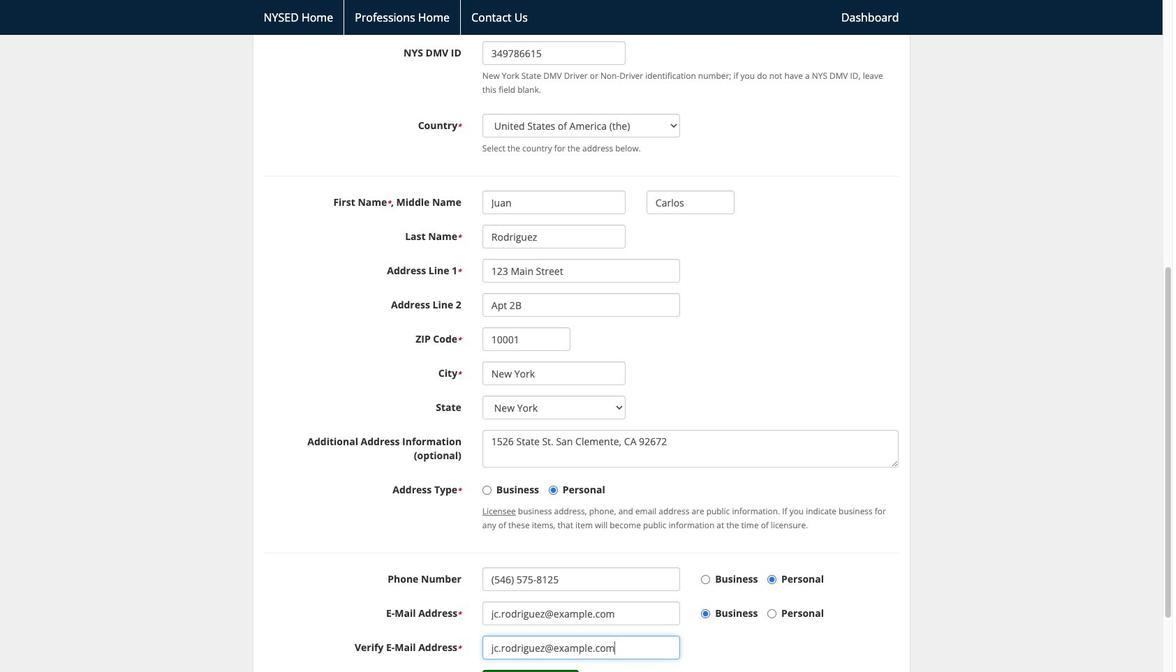 Task type: locate. For each thing, give the bounding box(es) containing it.
ZIP Code text field
[[483, 328, 571, 351]]

Address Line 1 text field
[[483, 259, 680, 283]]

First Name text field
[[483, 191, 626, 215]]

City text field
[[483, 362, 626, 386]]

Last Name text field
[[483, 225, 626, 249]]

MM/DD/YYYY text field
[[483, 0, 626, 6]]

None radio
[[549, 486, 558, 495], [701, 610, 711, 619], [768, 610, 777, 619], [549, 486, 558, 495], [701, 610, 711, 619], [768, 610, 777, 619]]

None radio
[[483, 486, 492, 495], [701, 576, 711, 585], [768, 576, 777, 585], [483, 486, 492, 495], [701, 576, 711, 585], [768, 576, 777, 585]]

Please re-enter your e-mail address. text field
[[483, 637, 680, 660]]

None submit
[[483, 671, 579, 673]]

ID text field
[[483, 41, 626, 65]]



Task type: describe. For each thing, give the bounding box(es) containing it.
Address Line 2 text field
[[483, 294, 680, 317]]

Enter phone number (optional) text field
[[483, 568, 680, 592]]

Middle Name text field
[[647, 191, 735, 215]]

Please provide your full address if your address would not fit in the fields above. text field
[[483, 430, 899, 468]]

Email text field
[[483, 602, 680, 626]]



Task type: vqa. For each thing, say whether or not it's contained in the screenshot.
ZIP Code text box
yes



